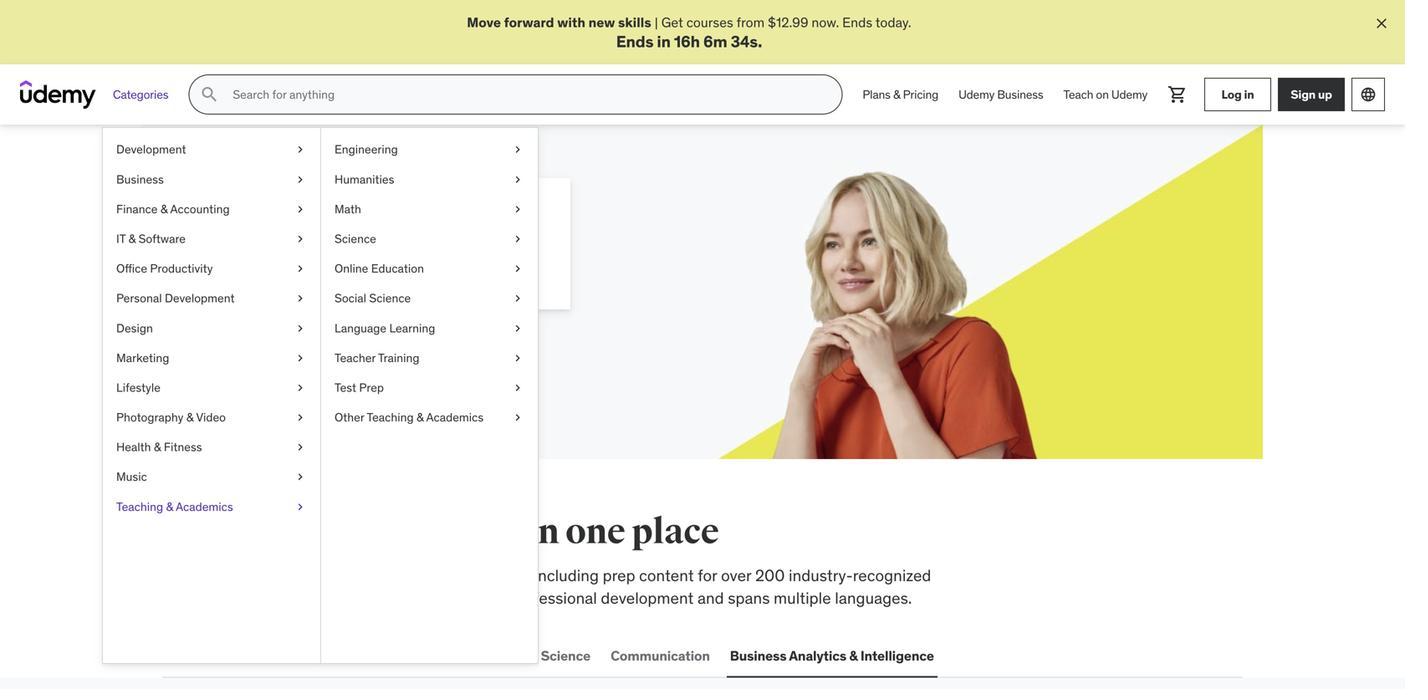 Task type: describe. For each thing, give the bounding box(es) containing it.
& for software
[[129, 231, 136, 246]]

xsmall image for health & fitness
[[294, 439, 307, 456]]

categories button
[[103, 75, 178, 115]]

it for it & software
[[116, 231, 126, 246]]

2 vertical spatial in
[[527, 511, 559, 554]]

little
[[475, 239, 501, 256]]

music link
[[103, 462, 320, 492]]

0 vertical spatial academics
[[426, 410, 484, 425]]

1 vertical spatial your
[[271, 239, 296, 256]]

plans
[[863, 87, 891, 102]]

2 horizontal spatial in
[[1245, 87, 1255, 102]]

log in
[[1222, 87, 1255, 102]]

leadership button
[[416, 636, 492, 676]]

$12.99
[[768, 14, 809, 31]]

finance
[[116, 202, 158, 217]]

education
[[371, 261, 424, 276]]

lifestyle
[[116, 380, 161, 395]]

move
[[467, 14, 501, 31]]

sign up link
[[1278, 78, 1345, 111]]

move forward with new skills | get courses from $12.99 now. ends today. ends in 16h 6m 34s .
[[467, 14, 912, 51]]

math link
[[321, 194, 538, 224]]

engineering
[[335, 142, 398, 157]]

health & fitness link
[[103, 433, 320, 462]]

& for accounting
[[160, 202, 168, 217]]

submit search image
[[199, 85, 219, 105]]

web development button
[[162, 636, 284, 676]]

it for it certifications
[[300, 647, 312, 665]]

1 vertical spatial skills
[[277, 511, 368, 554]]

recognized
[[853, 566, 932, 586]]

engineering link
[[321, 135, 538, 165]]

sale
[[269, 258, 295, 275]]

health & fitness
[[116, 440, 202, 455]]

teaching inside teaching & academics link
[[116, 499, 163, 514]]

prep
[[603, 566, 636, 586]]

& for academics
[[166, 499, 173, 514]]

categories
[[113, 87, 168, 102]]

xsmall image for science
[[511, 231, 525, 247]]

choose a language image
[[1360, 86, 1377, 103]]

personal development
[[116, 291, 235, 306]]

skills
[[223, 198, 298, 232]]

data science
[[509, 647, 591, 665]]

content
[[639, 566, 694, 586]]

marketing link
[[103, 343, 320, 373]]

development
[[601, 588, 694, 608]]

prep
[[359, 380, 384, 395]]

on
[[1096, 87, 1109, 102]]

video
[[196, 410, 226, 425]]

business inside udemy business link
[[998, 87, 1044, 102]]

communication
[[611, 647, 710, 665]]

& for pricing
[[894, 87, 901, 102]]

place
[[632, 511, 719, 554]]

test prep
[[335, 380, 384, 395]]

supports
[[346, 588, 409, 608]]

ends
[[299, 258, 328, 275]]

200
[[755, 566, 785, 586]]

software
[[139, 231, 186, 246]]

social
[[335, 291, 366, 306]]

xsmall image for design
[[294, 320, 307, 337]]

16h 6m 34s
[[674, 31, 758, 51]]

design
[[116, 321, 153, 336]]

1 as from the left
[[458, 239, 472, 256]]

analytics
[[789, 647, 847, 665]]

test
[[335, 380, 356, 395]]

personal
[[116, 291, 162, 306]]

0 vertical spatial science
[[335, 231, 376, 246]]

xsmall image for teaching & academics
[[294, 499, 307, 515]]

udemy image
[[20, 80, 96, 109]]

new
[[589, 14, 615, 31]]

certifications,
[[162, 588, 259, 608]]

0 horizontal spatial ends
[[616, 31, 654, 51]]

for for your
[[438, 239, 455, 256]]

online
[[335, 261, 368, 276]]

& for video
[[186, 410, 194, 425]]

catalog
[[289, 588, 342, 608]]

1 horizontal spatial ends
[[843, 14, 873, 31]]

personal development link
[[103, 284, 320, 314]]

you
[[374, 511, 434, 554]]

today. inside the move forward with new skills | get courses from $12.99 now. ends today. ends in 16h 6m 34s .
[[876, 14, 912, 31]]

potential
[[300, 239, 353, 256]]

expand
[[223, 239, 268, 256]]

xsmall image for math
[[511, 201, 525, 218]]

language learning link
[[321, 314, 538, 343]]

xsmall image for photography & video
[[294, 410, 307, 426]]

teach on udemy link
[[1054, 75, 1158, 115]]

accounting
[[170, 202, 230, 217]]

web
[[166, 647, 194, 665]]

photography
[[116, 410, 184, 425]]

all the skills you need in one place
[[162, 511, 719, 554]]

pricing
[[903, 87, 939, 102]]

xsmall image for office productivity
[[294, 261, 307, 277]]

$12.99.
[[223, 258, 266, 275]]

in inside the move forward with new skills | get courses from $12.99 now. ends today. ends in 16h 6m 34s .
[[657, 31, 671, 51]]

critical
[[230, 566, 277, 586]]

rounded
[[447, 588, 507, 608]]

photography & video link
[[103, 403, 320, 433]]

other teaching & academics link
[[321, 403, 538, 433]]

skills inside "covering critical workplace skills to technical topics, including prep content for over 200 industry-recognized certifications, our catalog supports well-rounded professional development and spans multiple languages."
[[358, 566, 394, 586]]

xsmall image for marketing
[[294, 350, 307, 366]]

it certifications
[[300, 647, 400, 665]]

skills inside the move forward with new skills | get courses from $12.99 now. ends today. ends in 16h 6m 34s .
[[618, 14, 652, 31]]

xsmall image for it & software
[[294, 231, 307, 247]]

communication button
[[607, 636, 713, 676]]

covering
[[162, 566, 226, 586]]

2 as from the left
[[505, 239, 518, 256]]

xsmall image for language learning
[[511, 320, 525, 337]]

workplace
[[281, 566, 354, 586]]

& down test prep "link"
[[417, 410, 424, 425]]



Task type: locate. For each thing, give the bounding box(es) containing it.
science link
[[321, 224, 538, 254]]

as
[[458, 239, 472, 256], [505, 239, 518, 256]]

xsmall image inside test prep "link"
[[511, 380, 525, 396]]

xsmall image inside development link
[[294, 142, 307, 158]]

business up finance
[[116, 172, 164, 187]]

with left new
[[557, 14, 586, 31]]

in
[[657, 31, 671, 51], [1245, 87, 1255, 102], [527, 511, 559, 554]]

teaching down prep
[[367, 410, 414, 425]]

1 horizontal spatial for
[[438, 239, 455, 256]]

1 horizontal spatial business
[[730, 647, 787, 665]]

ends
[[843, 14, 873, 31], [616, 31, 654, 51]]

language learning
[[335, 321, 435, 336]]

udemy business link
[[949, 75, 1054, 115]]

1 horizontal spatial today.
[[876, 14, 912, 31]]

2 vertical spatial development
[[197, 647, 280, 665]]

1 horizontal spatial in
[[657, 31, 671, 51]]

multiple
[[774, 588, 831, 608]]

xsmall image inside the it & software link
[[294, 231, 307, 247]]

& right analytics
[[850, 647, 858, 665]]

with left a
[[356, 239, 381, 256]]

0 horizontal spatial with
[[356, 239, 381, 256]]

1 udemy from the left
[[959, 87, 995, 102]]

1 vertical spatial in
[[1245, 87, 1255, 102]]

academics down test prep "link"
[[426, 410, 484, 425]]

2 udemy from the left
[[1112, 87, 1148, 102]]

today. right the now.
[[876, 14, 912, 31]]

0 horizontal spatial as
[[458, 239, 472, 256]]

as right little
[[505, 239, 518, 256]]

and
[[698, 588, 724, 608]]

udemy business
[[959, 87, 1044, 102]]

2 vertical spatial business
[[730, 647, 787, 665]]

xsmall image for other teaching & academics
[[511, 410, 525, 426]]

xsmall image for online education
[[511, 261, 525, 277]]

1 vertical spatial with
[[356, 239, 381, 256]]

it & software link
[[103, 224, 320, 254]]

science up online
[[335, 231, 376, 246]]

plans & pricing link
[[853, 75, 949, 115]]

1 vertical spatial it
[[300, 647, 312, 665]]

online education link
[[321, 254, 538, 284]]

one
[[566, 511, 626, 554]]

with inside skills for your future expand your potential with a course for as little as $12.99. sale ends today.
[[356, 239, 381, 256]]

certifications
[[315, 647, 400, 665]]

xsmall image inside the science link
[[511, 231, 525, 247]]

0 horizontal spatial in
[[527, 511, 559, 554]]

need
[[440, 511, 520, 554]]

1 horizontal spatial udemy
[[1112, 87, 1148, 102]]

all
[[162, 511, 211, 554]]

business inside business analytics & intelligence button
[[730, 647, 787, 665]]

xsmall image for music
[[294, 469, 307, 486]]

it inside button
[[300, 647, 312, 665]]

science inside button
[[541, 647, 591, 665]]

business down spans
[[730, 647, 787, 665]]

including
[[534, 566, 599, 586]]

xsmall image inside office productivity link
[[294, 261, 307, 277]]

& down music link
[[166, 499, 173, 514]]

up
[[1319, 87, 1333, 102]]

for
[[303, 198, 342, 232], [438, 239, 455, 256], [698, 566, 717, 586]]

spans
[[728, 588, 770, 608]]

math
[[335, 202, 361, 217]]

xsmall image
[[511, 142, 525, 158], [294, 171, 307, 188], [511, 171, 525, 188], [294, 231, 307, 247], [511, 231, 525, 247], [511, 290, 525, 307], [294, 320, 307, 337], [511, 350, 525, 366], [294, 380, 307, 396], [511, 380, 525, 396], [294, 410, 307, 426], [294, 439, 307, 456], [294, 469, 307, 486]]

to
[[397, 566, 412, 586]]

it left certifications
[[300, 647, 312, 665]]

lifestyle link
[[103, 373, 320, 403]]

xsmall image for business
[[294, 171, 307, 188]]

0 vertical spatial today.
[[876, 14, 912, 31]]

2 horizontal spatial business
[[998, 87, 1044, 102]]

log in link
[[1205, 78, 1272, 111]]

it
[[116, 231, 126, 246], [300, 647, 312, 665]]

science for social
[[369, 291, 411, 306]]

science right data
[[541, 647, 591, 665]]

business
[[998, 87, 1044, 102], [116, 172, 164, 187], [730, 647, 787, 665]]

skills left |
[[618, 14, 652, 31]]

0 vertical spatial teaching
[[367, 410, 414, 425]]

0 vertical spatial business
[[998, 87, 1044, 102]]

development down categories dropdown button
[[116, 142, 186, 157]]

xsmall image for finance & accounting
[[294, 201, 307, 218]]

finance & accounting link
[[103, 194, 320, 224]]

leadership
[[420, 647, 489, 665]]

our
[[263, 588, 286, 608]]

xsmall image inside business link
[[294, 171, 307, 188]]

xsmall image inside "design" link
[[294, 320, 307, 337]]

development link
[[103, 135, 320, 165]]

data science button
[[506, 636, 594, 676]]

xsmall image for teacher training
[[511, 350, 525, 366]]

development
[[116, 142, 186, 157], [165, 291, 235, 306], [197, 647, 280, 665]]

0 vertical spatial development
[[116, 142, 186, 157]]

0 vertical spatial it
[[116, 231, 126, 246]]

today. inside skills for your future expand your potential with a course for as little as $12.99. sale ends today.
[[331, 258, 367, 275]]

humanities link
[[321, 165, 538, 194]]

& right health
[[154, 440, 161, 455]]

for inside "covering critical workplace skills to technical topics, including prep content for over 200 industry-recognized certifications, our catalog supports well-rounded professional development and spans multiple languages."
[[698, 566, 717, 586]]

as left little
[[458, 239, 472, 256]]

0 horizontal spatial it
[[116, 231, 126, 246]]

online education
[[335, 261, 424, 276]]

science for data
[[541, 647, 591, 665]]

0 horizontal spatial udemy
[[959, 87, 995, 102]]

2 vertical spatial for
[[698, 566, 717, 586]]

0 horizontal spatial academics
[[176, 499, 233, 514]]

for right the course
[[438, 239, 455, 256]]

2 vertical spatial science
[[541, 647, 591, 665]]

xsmall image inside photography & video link
[[294, 410, 307, 426]]

xsmall image inside language learning "link"
[[511, 320, 525, 337]]

|
[[655, 14, 658, 31]]

xsmall image inside lifestyle link
[[294, 380, 307, 396]]

in up the including
[[527, 511, 559, 554]]

with
[[557, 14, 586, 31], [356, 239, 381, 256]]

learning
[[389, 321, 435, 336]]

it certifications button
[[297, 636, 403, 676]]

xsmall image for social science
[[511, 290, 525, 307]]

1 vertical spatial academics
[[176, 499, 233, 514]]

xsmall image inside other teaching & academics link
[[511, 410, 525, 426]]

& inside button
[[850, 647, 858, 665]]

xsmall image for humanities
[[511, 171, 525, 188]]

plans & pricing
[[863, 87, 939, 102]]

xsmall image inside teacher training link
[[511, 350, 525, 366]]

Search for anything text field
[[230, 80, 822, 109]]

business for business
[[116, 172, 164, 187]]

close image
[[1374, 15, 1391, 32]]

1 horizontal spatial as
[[505, 239, 518, 256]]

development right web
[[197, 647, 280, 665]]

in right log
[[1245, 87, 1255, 102]]

1 vertical spatial business
[[116, 172, 164, 187]]

office
[[116, 261, 147, 276]]

xsmall image for personal development
[[294, 290, 307, 307]]

teacher
[[335, 350, 376, 366]]

xsmall image inside math link
[[511, 201, 525, 218]]

business link
[[103, 165, 320, 194]]

in down |
[[657, 31, 671, 51]]

0 vertical spatial skills
[[618, 14, 652, 31]]

& inside "link"
[[154, 440, 161, 455]]

1 horizontal spatial it
[[300, 647, 312, 665]]

now.
[[812, 14, 839, 31]]

productivity
[[150, 261, 213, 276]]

2 vertical spatial skills
[[358, 566, 394, 586]]

music
[[116, 470, 147, 485]]

business left teach
[[998, 87, 1044, 102]]

udemy right pricing
[[959, 87, 995, 102]]

xsmall image for development
[[294, 142, 307, 158]]

1 vertical spatial for
[[438, 239, 455, 256]]

1 horizontal spatial your
[[347, 198, 407, 232]]

science
[[335, 231, 376, 246], [369, 291, 411, 306], [541, 647, 591, 665]]

for up potential
[[303, 198, 342, 232]]

office productivity
[[116, 261, 213, 276]]

xsmall image for test prep
[[511, 380, 525, 396]]

xsmall image inside humanities link
[[511, 171, 525, 188]]

0 vertical spatial for
[[303, 198, 342, 232]]

today. down potential
[[331, 258, 367, 275]]

topics,
[[483, 566, 530, 586]]

technical
[[415, 566, 480, 586]]

0 horizontal spatial your
[[271, 239, 296, 256]]

skills up workplace
[[277, 511, 368, 554]]

0 horizontal spatial business
[[116, 172, 164, 187]]

0 vertical spatial with
[[557, 14, 586, 31]]

future
[[412, 198, 494, 232]]

1 horizontal spatial teaching
[[367, 410, 414, 425]]

other
[[335, 410, 364, 425]]

xsmall image inside the finance & accounting link
[[294, 201, 307, 218]]

0 vertical spatial in
[[657, 31, 671, 51]]

& for fitness
[[154, 440, 161, 455]]

finance & accounting
[[116, 202, 230, 217]]

xsmall image inside teaching & academics link
[[294, 499, 307, 515]]

teacher training
[[335, 350, 420, 366]]

social science
[[335, 291, 411, 306]]

0 horizontal spatial for
[[303, 198, 342, 232]]

xsmall image
[[294, 142, 307, 158], [294, 201, 307, 218], [511, 201, 525, 218], [294, 261, 307, 277], [511, 261, 525, 277], [294, 290, 307, 307], [511, 320, 525, 337], [294, 350, 307, 366], [511, 410, 525, 426], [294, 499, 307, 515]]

xsmall image for engineering
[[511, 142, 525, 158]]

xsmall image inside marketing link
[[294, 350, 307, 366]]

& up office
[[129, 231, 136, 246]]

1 vertical spatial science
[[369, 291, 411, 306]]

for for workplace
[[698, 566, 717, 586]]

1 horizontal spatial academics
[[426, 410, 484, 425]]

covering critical workplace skills to technical topics, including prep content for over 200 industry-recognized certifications, our catalog supports well-rounded professional development and spans multiple languages.
[[162, 566, 932, 608]]

udemy right on
[[1112, 87, 1148, 102]]

intelligence
[[861, 647, 934, 665]]

fitness
[[164, 440, 202, 455]]

0 horizontal spatial teaching
[[116, 499, 163, 514]]

xsmall image inside personal development link
[[294, 290, 307, 307]]

1 vertical spatial today.
[[331, 258, 367, 275]]

development inside button
[[197, 647, 280, 665]]

it & software
[[116, 231, 186, 246]]

& right finance
[[160, 202, 168, 217]]

business inside business link
[[116, 172, 164, 187]]

0 vertical spatial your
[[347, 198, 407, 232]]

& left video
[[186, 410, 194, 425]]

it up office
[[116, 231, 126, 246]]

xsmall image for lifestyle
[[294, 380, 307, 396]]

2 horizontal spatial for
[[698, 566, 717, 586]]

web development
[[166, 647, 280, 665]]

1 vertical spatial development
[[165, 291, 235, 306]]

skills up supports
[[358, 566, 394, 586]]

teaching down music at the left bottom of page
[[116, 499, 163, 514]]

with inside the move forward with new skills | get courses from $12.99 now. ends today. ends in 16h 6m 34s .
[[557, 14, 586, 31]]

academics
[[426, 410, 484, 425], [176, 499, 233, 514]]

teaching
[[367, 410, 414, 425], [116, 499, 163, 514]]

for up and
[[698, 566, 717, 586]]

xsmall image inside social science link
[[511, 290, 525, 307]]

humanities
[[335, 172, 394, 187]]

business analytics & intelligence
[[730, 647, 934, 665]]

development down office productivity link
[[165, 291, 235, 306]]

xsmall image inside health & fitness "link"
[[294, 439, 307, 456]]

languages.
[[835, 588, 912, 608]]

industry-
[[789, 566, 853, 586]]

academics down music link
[[176, 499, 233, 514]]

xsmall image inside online education link
[[511, 261, 525, 277]]

sign up
[[1291, 87, 1333, 102]]

science up "language learning"
[[369, 291, 411, 306]]

xsmall image inside the 'engineering' link
[[511, 142, 525, 158]]

courses
[[687, 14, 734, 31]]

& right plans
[[894, 87, 901, 102]]

business for business analytics & intelligence
[[730, 647, 787, 665]]

development for personal
[[165, 291, 235, 306]]

your up "sale" at the left of page
[[271, 239, 296, 256]]

0 horizontal spatial today.
[[331, 258, 367, 275]]

design link
[[103, 314, 320, 343]]

teaching & academics
[[116, 499, 233, 514]]

professional
[[510, 588, 597, 608]]

1 vertical spatial teaching
[[116, 499, 163, 514]]

1 horizontal spatial with
[[557, 14, 586, 31]]

your up a
[[347, 198, 407, 232]]

teach
[[1064, 87, 1094, 102]]

forward
[[504, 14, 554, 31]]

xsmall image inside music link
[[294, 469, 307, 486]]

development for web
[[197, 647, 280, 665]]

shopping cart with 0 items image
[[1168, 85, 1188, 105]]

language
[[335, 321, 387, 336]]

teaching inside other teaching & academics link
[[367, 410, 414, 425]]



Task type: vqa. For each thing, say whether or not it's contained in the screenshot.
the bottommost Science
yes



